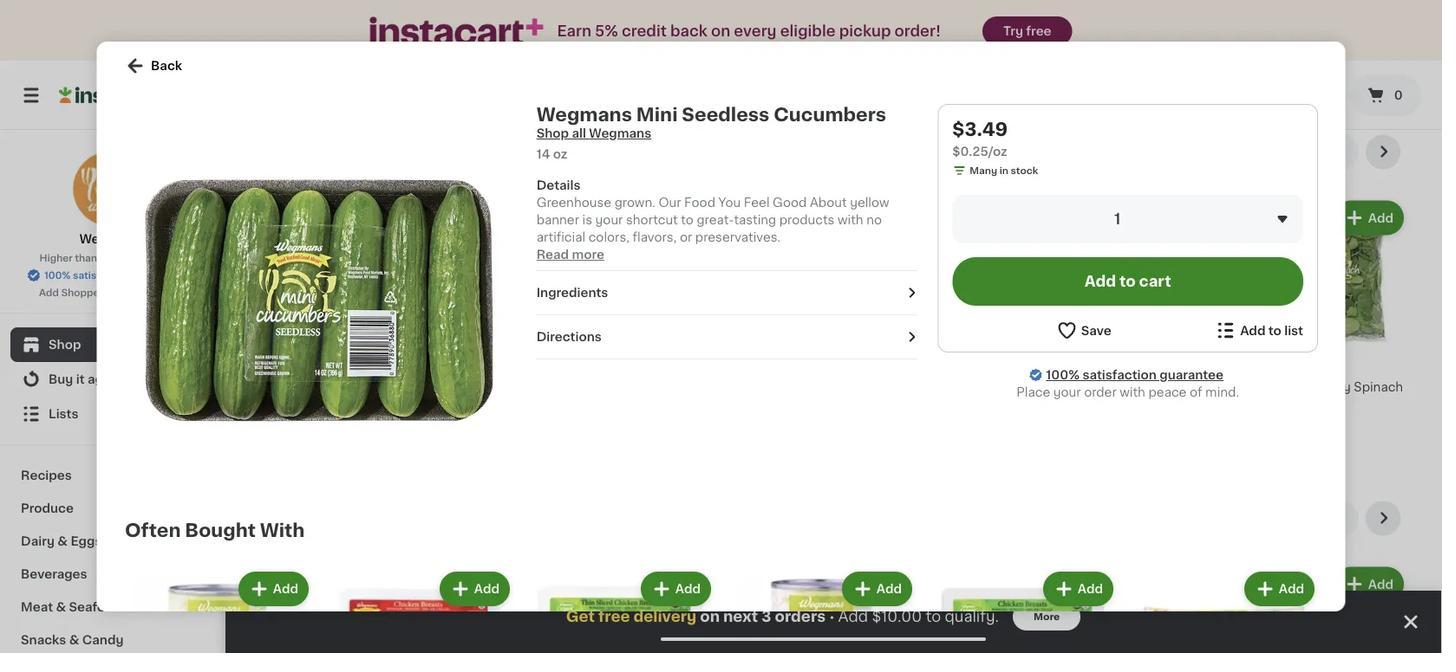 Task type: describe. For each thing, give the bounding box(es) containing it.
1 field
[[952, 195, 1303, 244]]

place your order with peace of mind.
[[1016, 387, 1239, 399]]

wegmans baby spinach salad button
[[1255, 198, 1407, 448]]

$2.04 each (estimated) element
[[426, 8, 578, 31]]

1 vertical spatial 100% satisfaction guarantee
[[1046, 369, 1223, 382]]

seafood
[[69, 602, 121, 614]]

buy
[[49, 374, 73, 386]]

back button
[[124, 56, 182, 76]]

your inside details greenhouse grown.  our food you feel good about yellow banner is your shortcut to great-tasting products with no artificial colors, flavors, or preservatives. read more
[[595, 214, 623, 226]]

5 inside 5 strawberries 16 oz container
[[934, 11, 946, 29]]

to inside treatment tracker modal dialog
[[926, 610, 941, 625]]

seedless for wegmans mini seedless cucumbers 14 oz
[[353, 382, 409, 394]]

of
[[1189, 387, 1202, 399]]

wegmans mini seedless cucumbers shop all wegmans 14 oz
[[536, 105, 886, 160]]

0 vertical spatial many in stock
[[969, 166, 1038, 176]]

48
[[777, 12, 791, 21]]

1 vertical spatial stock
[[484, 416, 512, 425]]

wegmans mini seedless cucumbers 14 oz
[[260, 382, 409, 425]]

14 inside wegmans mini seedless cucumbers 14 oz
[[260, 416, 271, 425]]

every
[[734, 24, 777, 39]]

04
[[449, 12, 463, 21]]

recipes link
[[10, 460, 211, 493]]

1 $ 3 49 from the left
[[264, 359, 297, 377]]

save
[[1081, 325, 1111, 337]]

try free
[[1003, 25, 1052, 37]]

(est.) for bananas, sold by the each
[[342, 9, 379, 23]]

organic
[[426, 34, 475, 46]]

candy
[[82, 635, 124, 647]]

mini for wegmans mini seedless cucumbers 14 oz
[[324, 382, 350, 394]]

beverages
[[21, 569, 87, 581]]

$10.00
[[872, 610, 922, 625]]

about
[[809, 197, 846, 209]]

$3.49 $0.25/oz
[[952, 120, 1007, 158]]

$ up wegmans mini seedless cucumbers 14 oz
[[264, 360, 270, 369]]

colors,
[[588, 232, 629, 244]]

guarantee inside 'link'
[[1159, 369, 1223, 382]]

wegmans for wegmans broccoli crowns
[[924, 382, 984, 394]]

wegmans for wegmans baby spinach salad
[[1255, 382, 1316, 394]]

to inside details greenhouse grown.  our food you feel good about yellow banner is your shortcut to great-tasting products with no artificial colors, flavors, or preservatives. read more
[[681, 214, 693, 226]]

buy it again
[[49, 374, 122, 386]]

green onions (scallions) 1 bunch
[[1090, 382, 1241, 408]]

bunch
[[536, 34, 575, 46]]

3 up wegmans mini seedless cucumbers 14 oz
[[270, 359, 282, 377]]

grown.
[[614, 197, 655, 209]]

add to list button
[[1215, 320, 1303, 342]]

cucumbers for wegmans mini seedless cucumbers shop all wegmans 14 oz
[[773, 105, 886, 124]]

treatment tracker modal dialog
[[225, 591, 1442, 654]]

$ inside with loyalty card price $3.49. original price $4.99. element
[[761, 360, 768, 369]]

green
[[1090, 382, 1127, 394]]

0 inside $0.22 each (estimated) element
[[270, 11, 283, 29]]

directions button
[[536, 329, 916, 346]]

seedless for wegmans mini seedless cucumbers shop all wegmans 14 oz
[[682, 105, 769, 124]]

$1.48 each (estimated) element
[[758, 8, 910, 31]]

1 horizontal spatial many
[[969, 166, 997, 176]]

more button
[[1013, 604, 1081, 631]]

more
[[572, 249, 604, 261]]

delivery
[[633, 610, 697, 625]]

oz inside wegmans mini seedless cucumbers 14 oz
[[273, 416, 285, 425]]

is
[[582, 214, 592, 226]]

container
[[950, 51, 999, 60]]

each up wegmans broccoli crowns
[[964, 357, 998, 371]]

item carousel region containing 3
[[260, 135, 1407, 488]]

each (est.) for wegmans sugar bee apples
[[798, 9, 872, 23]]

0 vertical spatial on
[[711, 24, 730, 39]]

higher
[[39, 254, 73, 263]]

onions
[[1130, 382, 1174, 394]]

crowns
[[924, 399, 970, 411]]

3 inside treatment tracker modal dialog
[[762, 610, 771, 625]]

1 down ingredients
[[602, 359, 610, 377]]

3 down directions button
[[768, 359, 780, 377]]

family
[[1173, 34, 1218, 46]]

add shoppers club to save
[[39, 288, 172, 298]]

0 inside 0 lemons
[[1265, 11, 1278, 29]]

in-
[[99, 254, 113, 263]]

best sellers
[[260, 510, 374, 529]]

$ inside $ 0 79
[[430, 360, 436, 369]]

back
[[670, 24, 707, 39]]

bananas, inside bananas, sold by the each
[[260, 34, 316, 46]]

express icon image
[[370, 17, 543, 46]]

each for bananas, sold by the each
[[304, 9, 338, 23]]

many in stock inside item carousel region
[[443, 416, 512, 425]]

0 vertical spatial stock
[[1010, 166, 1038, 176]]

pickup
[[839, 24, 891, 39]]

product group containing each (est.)
[[924, 198, 1076, 462]]

shop inside "link"
[[49, 339, 81, 351]]

9
[[1099, 11, 1112, 29]]

79 for 1
[[611, 360, 624, 369]]

order
[[1084, 387, 1116, 399]]

with inside details greenhouse grown.  our food you feel good about yellow banner is your shortcut to great-tasting products with no artificial colors, flavors, or preservatives. read more
[[837, 214, 863, 226]]

add inside treatment tracker modal dialog
[[838, 610, 868, 625]]

all
[[571, 127, 586, 140]]

oz inside 5 strawberries 16 oz container
[[937, 51, 948, 60]]

100% satisfaction guarantee inside button
[[44, 271, 184, 281]]

our
[[658, 197, 681, 209]]

9 strawberries, family pack
[[1090, 11, 1218, 63]]

shop inside wegmans mini seedless cucumbers shop all wegmans 14 oz
[[536, 127, 569, 140]]

1 19
[[1099, 359, 1120, 377]]

guarantee inside button
[[134, 271, 184, 281]]

1 horizontal spatial in
[[999, 166, 1008, 176]]

place
[[1016, 387, 1050, 399]]

cucumbers for wegmans mini seedless cucumbers 14 oz
[[260, 399, 331, 411]]

wegmans for wegmans mini seedless cucumbers shop all wegmans 14 oz
[[536, 105, 632, 124]]

0 lemons
[[1255, 11, 1304, 46]]

$ inside $ 5 19
[[595, 12, 602, 21]]

$2.29 element
[[1255, 356, 1407, 379]]

back
[[150, 60, 182, 72]]

$ inside $ 1 79
[[595, 360, 602, 369]]

orders
[[775, 610, 826, 625]]

satisfaction inside 100% satisfaction guarantee 'link'
[[1082, 369, 1156, 382]]

0 inside 0 button
[[1394, 89, 1403, 101]]

1 5 from the left
[[602, 11, 614, 29]]

1 up green
[[1099, 359, 1107, 377]]

produce link
[[10, 493, 211, 526]]

more
[[1034, 613, 1060, 622]]

in inside item carousel region
[[473, 416, 482, 425]]

bee
[[860, 34, 884, 46]]

wegmans broccoli crowns
[[924, 382, 1038, 411]]

2
[[436, 11, 448, 29]]

1 inside field
[[1114, 212, 1120, 227]]

add shoppers club to save link
[[39, 286, 182, 300]]

wegmans clementines, bagged
[[592, 34, 736, 63]]

snacks & candy
[[21, 635, 124, 647]]

mini for wegmans mini seedless cucumbers shop all wegmans 14 oz
[[636, 105, 677, 124]]

buy it again link
[[10, 362, 211, 397]]

wegmans sugar bee apples
[[758, 34, 884, 63]]

each inside seeded cucumbers 1 each
[[432, 399, 457, 408]]

/
[[455, 51, 460, 60]]

$ 3 49 inside with loyalty card price $3.49. original price $4.99. element
[[761, 359, 795, 377]]

products
[[779, 214, 834, 226]]

sellers
[[309, 510, 374, 529]]

$0.22 each (estimated) element
[[260, 8, 412, 31]]

1 horizontal spatial your
[[1053, 387, 1081, 399]]

2 49 from the left
[[781, 360, 795, 369]]

to left save
[[136, 288, 147, 298]]

snacks & candy link
[[10, 624, 211, 654]]

salad
[[1255, 399, 1289, 411]]

$ 1 79
[[595, 359, 624, 377]]

100% satisfaction guarantee button
[[27, 265, 194, 283]]

1 49 from the left
[[284, 360, 297, 369]]

eggs
[[71, 536, 102, 548]]

no
[[866, 214, 882, 226]]

mind.
[[1205, 387, 1239, 399]]

organic bananas, bunch $0.79 / lb
[[426, 34, 575, 60]]

to left cart
[[1119, 274, 1135, 289]]

each for wegmans sugar bee apples
[[798, 9, 832, 23]]

dairy & eggs link
[[10, 526, 211, 558]]

14 inside wegmans mini seedless cucumbers shop all wegmans 14 oz
[[536, 148, 550, 160]]

(est.) for organic bananas, bunch
[[508, 9, 545, 23]]

produce
[[21, 503, 74, 515]]

store
[[113, 254, 138, 263]]

recipes
[[21, 470, 72, 482]]

qualify.
[[945, 610, 999, 625]]

19 inside 1 19
[[1109, 360, 1120, 369]]

read more button
[[536, 246, 604, 264]]

lists link
[[10, 397, 211, 432]]

wegmans
[[589, 127, 651, 140]]

pack
[[1090, 51, 1124, 63]]



Task type: locate. For each thing, give the bounding box(es) containing it.
0 vertical spatial 100% satisfaction guarantee
[[44, 271, 184, 281]]

each right the 04
[[470, 9, 504, 23]]

2 horizontal spatial cucumbers
[[773, 105, 886, 124]]

1 horizontal spatial 49
[[781, 360, 795, 369]]

wegmans link
[[72, 151, 149, 248]]

satisfaction
[[73, 271, 131, 281], [1082, 369, 1156, 382]]

or
[[679, 232, 692, 244]]

0 horizontal spatial free
[[598, 610, 630, 625]]

100% up the place
[[1046, 369, 1079, 382]]

1 inside seeded cucumbers 1 each
[[426, 399, 430, 408]]

$3.49
[[952, 120, 1007, 138]]

each down seeded
[[432, 399, 457, 408]]

100% down 'higher'
[[44, 271, 71, 281]]

0 horizontal spatial shop
[[49, 339, 81, 351]]

0 horizontal spatial stock
[[484, 416, 512, 425]]

on inside treatment tracker modal dialog
[[700, 610, 720, 625]]

sold
[[319, 34, 346, 46]]

seedless up details button
[[682, 105, 769, 124]]

each (est.) for organic bananas, bunch
[[470, 9, 545, 23]]

1 vertical spatial seedless
[[353, 382, 409, 394]]

each (est.)
[[304, 9, 379, 23], [470, 9, 545, 23], [798, 9, 872, 23], [964, 357, 1039, 371]]

100% inside button
[[44, 271, 71, 281]]

0 horizontal spatial many in stock
[[443, 416, 512, 425]]

often bought with
[[124, 522, 304, 540]]

100% satisfaction guarantee up add shoppers club to save link
[[44, 271, 184, 281]]

1 vertical spatial shop
[[49, 339, 81, 351]]

0 vertical spatial cucumbers
[[773, 105, 886, 124]]

oz
[[937, 51, 948, 60], [553, 148, 567, 160], [273, 416, 285, 425]]

product group containing 0
[[426, 198, 578, 431]]

product group
[[758, 0, 910, 109], [260, 198, 412, 448], [426, 198, 578, 431], [592, 198, 744, 448], [758, 198, 910, 481], [924, 198, 1076, 462], [1090, 198, 1242, 431], [1255, 198, 1407, 448], [260, 565, 412, 654], [426, 565, 578, 654], [592, 565, 744, 654], [758, 565, 910, 654], [924, 565, 1076, 654], [1090, 565, 1242, 654], [1255, 565, 1407, 654], [124, 569, 312, 654], [326, 569, 513, 654], [527, 569, 714, 654], [728, 569, 915, 654], [929, 569, 1117, 654], [1130, 569, 1318, 654]]

seedless inside wegmans mini seedless cucumbers 14 oz
[[353, 382, 409, 394]]

0 horizontal spatial with
[[837, 214, 863, 226]]

1 vertical spatial oz
[[553, 148, 567, 160]]

2 79 from the left
[[451, 360, 463, 369]]

each (est.) up organic bananas, bunch $0.79 / lb
[[470, 9, 545, 23]]

1 vertical spatial &
[[56, 602, 66, 614]]

save
[[149, 288, 172, 298]]

2 $ 3 49 from the left
[[761, 359, 795, 377]]

(est.) inside $2.04 each (estimated) element
[[508, 9, 545, 23]]

1 vertical spatial many
[[443, 416, 471, 425]]

(est.) inside '$1.48 each (estimated)' element
[[836, 9, 872, 23]]

wegmans for wegmans clementines, bagged
[[592, 34, 653, 46]]

$0.25/oz
[[952, 146, 1007, 158]]

each (est.) inside '$1.48 each (estimated)' element
[[798, 9, 872, 23]]

3 right next
[[762, 610, 771, 625]]

seedless
[[682, 105, 769, 124], [353, 382, 409, 394]]

0 horizontal spatial 100% satisfaction guarantee
[[44, 271, 184, 281]]

bananas,
[[260, 34, 316, 46], [478, 34, 533, 46]]

many in stock down seeded cucumbers 1 each
[[443, 416, 512, 425]]

free right "try"
[[1026, 25, 1052, 37]]

many
[[969, 166, 997, 176], [443, 416, 471, 425]]

your
[[595, 214, 623, 226], [1053, 387, 1081, 399]]

(est.) up the pickup
[[836, 9, 872, 23]]

each
[[260, 51, 290, 63]]

(est.) up by
[[342, 9, 379, 23]]

0 vertical spatial seedless
[[682, 105, 769, 124]]

many in stock
[[969, 166, 1038, 176], [443, 416, 512, 425]]

0 horizontal spatial seedless
[[353, 382, 409, 394]]

free for get
[[598, 610, 630, 625]]

yellow
[[850, 197, 889, 209]]

preservatives.
[[695, 232, 780, 244]]

on right back
[[711, 24, 730, 39]]

free for try
[[1026, 25, 1052, 37]]

(est.) up broccoli
[[1002, 357, 1039, 371]]

(est.)
[[342, 9, 379, 23], [508, 9, 545, 23], [836, 9, 872, 23], [1002, 357, 1039, 371]]

1 48
[[768, 11, 791, 29]]

1 vertical spatial 100%
[[1046, 369, 1079, 382]]

shop
[[536, 127, 569, 140], [49, 339, 81, 351]]

satisfaction up green
[[1082, 369, 1156, 382]]

$ down directions button
[[761, 360, 768, 369]]

tasting
[[734, 214, 776, 226]]

get free delivery on next 3 orders • add $10.00 to qualify.
[[566, 610, 999, 625]]

1 item carousel region from the top
[[260, 135, 1407, 488]]

0 vertical spatial in
[[999, 166, 1008, 176]]

16
[[924, 51, 934, 60]]

(est.) up bunch
[[508, 9, 545, 23]]

bought
[[185, 522, 255, 540]]

1 vertical spatial with
[[1119, 387, 1145, 399]]

item carousel region containing best sellers
[[260, 502, 1407, 654]]

1 vertical spatial in
[[473, 416, 482, 425]]

3
[[270, 359, 282, 377], [768, 359, 780, 377], [762, 610, 771, 625]]

1 horizontal spatial seedless
[[682, 105, 769, 124]]

1 horizontal spatial mini
[[636, 105, 677, 124]]

1 left 48
[[768, 11, 776, 29]]

meat & seafood
[[21, 602, 121, 614]]

next
[[723, 610, 758, 625]]

1 horizontal spatial 100% satisfaction guarantee
[[1046, 369, 1223, 382]]

wegmans inside 'link'
[[79, 233, 142, 245]]

bananas, down $2.04 each (estimated) element
[[478, 34, 533, 46]]

0 horizontal spatial satisfaction
[[73, 271, 131, 281]]

100% satisfaction guarantee up place your order with peace of mind.
[[1046, 369, 1223, 382]]

0 horizontal spatial 100%
[[44, 271, 71, 281]]

peace
[[1148, 387, 1186, 399]]

79 inside $ 1 79
[[611, 360, 624, 369]]

1 bananas, from the left
[[260, 34, 316, 46]]

apples
[[758, 51, 800, 63]]

79 inside $ 0 79
[[451, 360, 463, 369]]

1 horizontal spatial $ 3 49
[[761, 359, 795, 377]]

0 vertical spatial &
[[57, 536, 68, 548]]

shop link
[[10, 328, 211, 362]]

5 up strawberries
[[934, 11, 946, 29]]

1 horizontal spatial stock
[[1010, 166, 1038, 176]]

1 vertical spatial many in stock
[[443, 416, 512, 425]]

19 inside $ 5 19
[[616, 12, 627, 21]]

0 horizontal spatial many
[[443, 416, 471, 425]]

guarantee up save
[[134, 271, 184, 281]]

1 horizontal spatial with
[[1119, 387, 1145, 399]]

to right "$10.00"
[[926, 610, 941, 625]]

with down 100% satisfaction guarantee 'link'
[[1119, 387, 1145, 399]]

save button
[[1056, 320, 1111, 342]]

2 vertical spatial &
[[69, 635, 79, 647]]

cucumbers inside wegmans mini seedless cucumbers shop all wegmans 14 oz
[[773, 105, 886, 124]]

to up or
[[681, 214, 693, 226]]

wegmans inside wegmans sugar bee apples
[[758, 34, 819, 46]]

0 horizontal spatial 19
[[616, 12, 627, 21]]

guarantee up of
[[1159, 369, 1223, 382]]

0 horizontal spatial 5
[[602, 11, 614, 29]]

0 vertical spatial 100%
[[44, 271, 71, 281]]

2 bananas, from the left
[[478, 34, 533, 46]]

each (est.) up sugar
[[798, 9, 872, 23]]

0 vertical spatial satisfaction
[[73, 271, 131, 281]]

2 5 from the left
[[934, 11, 946, 29]]

& for snacks
[[69, 635, 79, 647]]

2 item carousel region from the top
[[260, 502, 1407, 654]]

1 vertical spatial item carousel region
[[260, 502, 1407, 654]]

1 vertical spatial guarantee
[[1159, 369, 1223, 382]]

lists
[[49, 408, 78, 421]]

1 vertical spatial 19
[[1109, 360, 1120, 369]]

oz inside wegmans mini seedless cucumbers shop all wegmans 14 oz
[[553, 148, 567, 160]]

cucumbers inside wegmans mini seedless cucumbers 14 oz
[[260, 399, 331, 411]]

wegmans for wegmans sugar bee apples
[[758, 34, 819, 46]]

1 vertical spatial cucumbers
[[476, 382, 547, 394]]

19
[[616, 12, 627, 21], [1109, 360, 1120, 369]]

wegmans inside wegmans baby spinach salad
[[1255, 382, 1316, 394]]

(est.) inside $0.22 each (estimated) element
[[342, 9, 379, 23]]

1 horizontal spatial 5
[[934, 11, 946, 29]]

wegmans logo image
[[72, 151, 149, 227]]

0 vertical spatial with
[[837, 214, 863, 226]]

dairy
[[21, 536, 55, 548]]

1 horizontal spatial 14
[[536, 148, 550, 160]]

None search field
[[248, 71, 748, 120]]

read
[[536, 249, 569, 261]]

0 vertical spatial guarantee
[[134, 271, 184, 281]]

1 vertical spatial free
[[598, 610, 630, 625]]

artificial
[[536, 232, 585, 244]]

wegmans for wegmans mini seedless cucumbers 14 oz
[[260, 382, 321, 394]]

bananas, inside organic bananas, bunch $0.79 / lb
[[478, 34, 533, 46]]

0 vertical spatial 14
[[536, 148, 550, 160]]

again
[[88, 374, 122, 386]]

0 horizontal spatial cucumbers
[[260, 399, 331, 411]]

2 horizontal spatial oz
[[937, 51, 948, 60]]

shop up buy
[[49, 339, 81, 351]]

free right get
[[598, 610, 630, 625]]

seedless left seeded
[[353, 382, 409, 394]]

79 for 0
[[451, 360, 463, 369]]

order!
[[895, 24, 941, 39]]

1 horizontal spatial guarantee
[[1159, 369, 1223, 382]]

each (est.) inside $2.04 each (estimated) element
[[470, 9, 545, 23]]

1 horizontal spatial free
[[1026, 25, 1052, 37]]

each up sold
[[304, 9, 338, 23]]

try
[[1003, 25, 1023, 37]]

each for organic bananas, bunch
[[470, 9, 504, 23]]

best
[[260, 510, 304, 529]]

higher than in-store prices
[[39, 254, 171, 263]]

$0.79
[[426, 51, 453, 60]]

1 left bunch
[[1090, 399, 1094, 408]]

$ up seeded
[[430, 360, 436, 369]]

0 vertical spatial shop
[[536, 127, 569, 140]]

0 vertical spatial many
[[969, 166, 997, 176]]

49
[[284, 360, 297, 369], [781, 360, 795, 369]]

to left 'list'
[[1268, 325, 1281, 337]]

each (est.) up sold
[[304, 9, 379, 23]]

shop left all
[[536, 127, 569, 140]]

1 vertical spatial on
[[700, 610, 720, 625]]

your up colors,
[[595, 214, 623, 226]]

sugar
[[822, 34, 857, 46]]

to
[[681, 214, 693, 226], [1119, 274, 1135, 289], [136, 288, 147, 298], [1268, 325, 1281, 337], [926, 610, 941, 625]]

beverages link
[[10, 558, 211, 591]]

0 vertical spatial 19
[[616, 12, 627, 21]]

0 horizontal spatial guarantee
[[134, 271, 184, 281]]

food
[[684, 197, 715, 209]]

cucumbers inside seeded cucumbers 1 each
[[476, 382, 547, 394]]

$ 3 49 down directions button
[[761, 359, 795, 377]]

(scallions)
[[1177, 382, 1241, 394]]

$
[[595, 12, 602, 21], [430, 12, 436, 21], [264, 360, 270, 369], [595, 360, 602, 369], [430, 360, 436, 369], [761, 360, 768, 369]]

& for meat
[[56, 602, 66, 614]]

•
[[829, 610, 835, 624]]

0 horizontal spatial mini
[[324, 382, 350, 394]]

add to cart button
[[952, 258, 1303, 306]]

2 vertical spatial oz
[[273, 416, 285, 425]]

1 horizontal spatial 100%
[[1046, 369, 1079, 382]]

0 vertical spatial item carousel region
[[260, 135, 1407, 488]]

item carousel region
[[260, 135, 1407, 488], [260, 502, 1407, 654]]

with
[[259, 522, 304, 540]]

& left "eggs"
[[57, 536, 68, 548]]

(est.) for wegmans sugar bee apples
[[836, 9, 872, 23]]

each (est.) inside item carousel region
[[964, 357, 1039, 371]]

seeded cucumbers 1 each
[[426, 382, 547, 408]]

shortcut
[[626, 214, 678, 226]]

in down seeded cucumbers 1 each
[[473, 416, 482, 425]]

1 vertical spatial 14
[[260, 416, 271, 425]]

1 vertical spatial satisfaction
[[1082, 369, 1156, 382]]

many down $0.25/oz at the right of page
[[969, 166, 997, 176]]

$ down directions
[[595, 360, 602, 369]]

0 horizontal spatial 14
[[260, 416, 271, 425]]

wegmans inside wegmans broccoli crowns
[[924, 382, 984, 394]]

ingredients button
[[536, 284, 916, 302]]

1 vertical spatial your
[[1053, 387, 1081, 399]]

& left the candy
[[69, 635, 79, 647]]

$ inside $ 2 04
[[430, 12, 436, 21]]

49 down directions button
[[781, 360, 795, 369]]

1 horizontal spatial 79
[[611, 360, 624, 369]]

wegmans inside wegmans mini seedless cucumbers shop all wegmans 14 oz
[[536, 105, 632, 124]]

5 strawberries 16 oz container
[[924, 11, 1001, 60]]

free inside treatment tracker modal dialog
[[598, 610, 630, 625]]

wegmans for wegmans
[[79, 233, 142, 245]]

each (est.) inside $0.22 each (estimated) element
[[304, 9, 379, 23]]

many in stock down $0.25/oz at the right of page
[[969, 166, 1038, 176]]

19 up green
[[1109, 360, 1120, 369]]

0 horizontal spatial bananas,
[[260, 34, 316, 46]]

the
[[368, 34, 388, 46]]

1 horizontal spatial bananas,
[[478, 34, 533, 46]]

100% satisfaction guarantee
[[44, 271, 184, 281], [1046, 369, 1223, 382]]

& for dairy
[[57, 536, 68, 548]]

5 right earn
[[602, 11, 614, 29]]

service type group
[[770, 78, 953, 113]]

49 up wegmans mini seedless cucumbers 14 oz
[[284, 360, 297, 369]]

bananas, up each
[[260, 34, 316, 46]]

1 horizontal spatial satisfaction
[[1082, 369, 1156, 382]]

1 horizontal spatial many in stock
[[969, 166, 1038, 176]]

wegmans inside wegmans mini seedless cucumbers 14 oz
[[260, 382, 321, 394]]

1 down seeded
[[426, 399, 430, 408]]

0 button
[[1350, 75, 1421, 116]]

1 horizontal spatial 19
[[1109, 360, 1120, 369]]

with left no
[[837, 214, 863, 226]]

1 up add to cart
[[1114, 212, 1120, 227]]

0 horizontal spatial $ 3 49
[[264, 359, 297, 377]]

good
[[772, 197, 806, 209]]

0 vertical spatial oz
[[937, 51, 948, 60]]

1 inside green onions (scallions) 1 bunch
[[1090, 399, 1094, 408]]

in down $0.25/oz at the right of page
[[999, 166, 1008, 176]]

1 vertical spatial mini
[[324, 382, 350, 394]]

0 vertical spatial your
[[595, 214, 623, 226]]

wegmans inside wegmans clementines, bagged
[[592, 34, 653, 46]]

(est.) inside item carousel region
[[1002, 357, 1039, 371]]

wegmans mini seedless cucumbers image
[[138, 118, 499, 479]]

your left the order
[[1053, 387, 1081, 399]]

100% inside 'link'
[[1046, 369, 1079, 382]]

instacart logo image
[[59, 85, 163, 106]]

bagged
[[592, 51, 639, 63]]

1 horizontal spatial shop
[[536, 127, 569, 140]]

0 vertical spatial mini
[[636, 105, 677, 124]]

0 horizontal spatial in
[[473, 416, 482, 425]]

many down seeded
[[443, 416, 471, 425]]

2 vertical spatial cucumbers
[[260, 399, 331, 411]]

banner
[[536, 214, 579, 226]]

1 79 from the left
[[611, 360, 624, 369]]

0 horizontal spatial your
[[595, 214, 623, 226]]

1 horizontal spatial oz
[[553, 148, 567, 160]]

1 horizontal spatial cucumbers
[[476, 382, 547, 394]]

each (est.) up broccoli
[[964, 357, 1039, 371]]

100% satisfaction guarantee link
[[1046, 367, 1223, 384]]

satisfaction inside 100% satisfaction guarantee button
[[73, 271, 131, 281]]

0 horizontal spatial oz
[[273, 416, 285, 425]]

& right meat
[[56, 602, 66, 614]]

cucumbers
[[773, 105, 886, 124], [476, 382, 547, 394], [260, 399, 331, 411]]

$ left the 04
[[430, 12, 436, 21]]

$ up the 5%
[[595, 12, 602, 21]]

seedless inside wegmans mini seedless cucumbers shop all wegmans 14 oz
[[682, 105, 769, 124]]

mini inside wegmans mini seedless cucumbers 14 oz
[[324, 382, 350, 394]]

on left next
[[700, 610, 720, 625]]

each up the eligible
[[798, 9, 832, 23]]

earn
[[557, 24, 591, 39]]

mini inside wegmans mini seedless cucumbers shop all wegmans 14 oz
[[636, 105, 677, 124]]

0 horizontal spatial 49
[[284, 360, 297, 369]]

baby
[[1319, 382, 1351, 394]]

0 vertical spatial free
[[1026, 25, 1052, 37]]

$ 3 49 up wegmans mini seedless cucumbers 14 oz
[[264, 359, 297, 377]]

0 horizontal spatial 79
[[451, 360, 463, 369]]

free
[[1026, 25, 1052, 37], [598, 610, 630, 625]]

19 up the 5%
[[616, 12, 627, 21]]

1
[[768, 11, 776, 29], [1114, 212, 1120, 227], [602, 359, 610, 377], [1099, 359, 1107, 377], [426, 399, 430, 408], [1090, 399, 1094, 408]]

each (est.) for bananas, sold by the each
[[304, 9, 379, 23]]

with loyalty card price $3.49. original price $4.99. element
[[758, 356, 910, 379]]

satisfaction down higher than in-store prices at the left
[[73, 271, 131, 281]]



Task type: vqa. For each thing, say whether or not it's contained in the screenshot.
Eggs
yes



